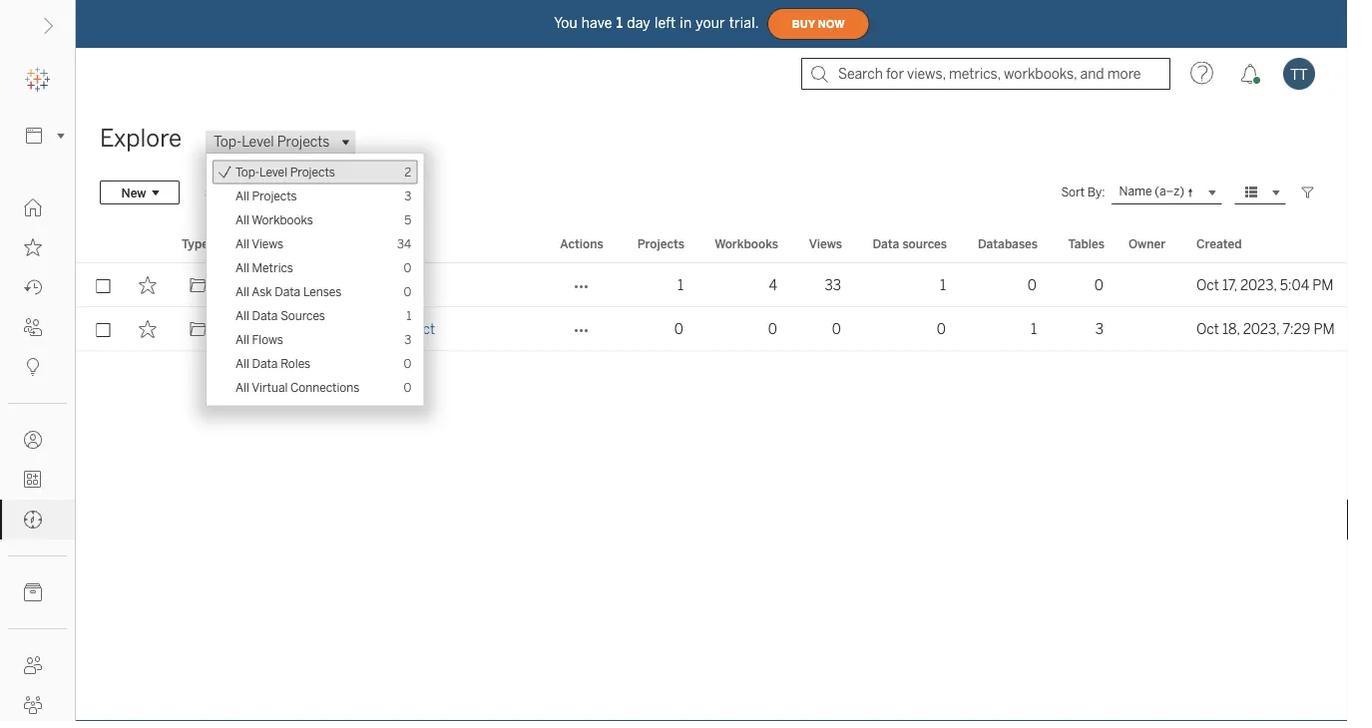 Task type: describe. For each thing, give the bounding box(es) containing it.
projects inside popup button
[[277, 134, 330, 150]]

data down flows
[[252, 356, 278, 371]]

top- inside menu
[[236, 164, 260, 179]]

now
[[819, 18, 845, 30]]

5:04
[[1281, 277, 1310, 294]]

all for all metrics
[[236, 260, 249, 275]]

default
[[341, 321, 387, 337]]

34
[[397, 236, 412, 251]]

all for all ask data lenses
[[236, 284, 249, 299]]

owner
[[1129, 237, 1166, 251]]

all projects
[[236, 188, 297, 203]]

4
[[769, 277, 778, 294]]

project
[[390, 321, 435, 337]]

type
[[182, 237, 209, 251]]

select all
[[205, 185, 258, 200]]

sources
[[281, 308, 325, 323]]

all for all workbooks
[[236, 212, 249, 227]]

by:
[[1088, 185, 1106, 200]]

all for all projects
[[236, 188, 249, 203]]

projects down top-level projects popup button
[[290, 164, 335, 179]]

3 for flows
[[405, 332, 412, 347]]

data up "all data sources"
[[275, 284, 301, 299]]

default
[[240, 277, 284, 294]]

menu containing top-level projects
[[207, 154, 424, 406]]

default link
[[240, 264, 284, 308]]

name (a–z)
[[1120, 184, 1185, 199]]

pm for oct 18, 2023, 7:29 pm
[[1314, 321, 1336, 337]]

buy
[[793, 18, 816, 30]]

you have 1 day left in your trial.
[[554, 15, 760, 31]]

pm for oct 17, 2023, 5:04 pm
[[1313, 277, 1334, 294]]

cell for oct 17, 2023, 5:04 pm
[[1117, 264, 1185, 308]]

all inside button
[[243, 185, 258, 200]]

cell for oct 18, 2023, 7:29 pm
[[1117, 308, 1185, 351]]

day
[[627, 15, 651, 31]]

connections
[[291, 380, 360, 395]]

checkbox item inside menu
[[213, 160, 418, 184]]

oct for oct 17, 2023, 5:04 pm
[[1197, 277, 1220, 294]]

row containing default
[[76, 264, 1349, 308]]

main navigation. press the up and down arrow keys to access links. element
[[0, 188, 75, 722]]

name for name (a–z)
[[1120, 184, 1153, 199]]

all metrics
[[236, 260, 293, 275]]

metrics
[[252, 260, 293, 275]]

2
[[405, 164, 412, 179]]

explore
[[100, 124, 182, 153]]

grid containing default
[[76, 226, 1349, 722]]

have
[[582, 15, 613, 31]]

17,
[[1223, 277, 1238, 294]]

all for all virtual connections
[[236, 380, 249, 395]]

all virtual connections
[[236, 380, 360, 395]]

row containing external assets default project
[[76, 308, 1349, 351]]

list view image
[[1243, 184, 1261, 202]]

trial.
[[730, 15, 760, 31]]

all for all data sources
[[236, 308, 249, 323]]

33
[[825, 277, 842, 294]]

1 left day
[[617, 15, 623, 31]]

views inside "grid"
[[810, 237, 843, 251]]

project image for external assets default project
[[189, 320, 207, 338]]

external assets default project
[[240, 321, 435, 337]]

(a–z)
[[1155, 184, 1185, 199]]

all for all data roles
[[236, 356, 249, 371]]

views inside menu
[[252, 236, 284, 251]]

buy now button
[[768, 8, 870, 40]]

all flows
[[236, 332, 283, 347]]

left
[[655, 15, 676, 31]]

sources
[[903, 237, 948, 251]]

navigation panel element
[[0, 60, 75, 722]]



Task type: vqa. For each thing, say whether or not it's contained in the screenshot.


Task type: locate. For each thing, give the bounding box(es) containing it.
cell
[[1117, 264, 1185, 308], [1117, 308, 1185, 351]]

project image left all flows
[[189, 320, 207, 338]]

new button
[[100, 181, 180, 205]]

0 vertical spatial oct
[[1197, 277, 1220, 294]]

level
[[242, 134, 274, 150], [260, 164, 288, 179]]

projects inside "grid"
[[638, 237, 685, 251]]

3 right default
[[405, 332, 412, 347]]

1 vertical spatial workbooks
[[715, 237, 779, 251]]

name left (a–z)
[[1120, 184, 1153, 199]]

new
[[121, 185, 146, 200]]

name (a–z) button
[[1112, 181, 1223, 205]]

0 horizontal spatial views
[[252, 236, 284, 251]]

name up all metrics on the top left of page
[[240, 237, 273, 251]]

row
[[76, 264, 1349, 308], [76, 308, 1349, 351]]

1 right default
[[407, 308, 412, 323]]

3 down 2
[[405, 188, 412, 203]]

lenses
[[303, 284, 342, 299]]

menu
[[207, 154, 424, 406]]

1 vertical spatial level
[[260, 164, 288, 179]]

1 cell from the top
[[1117, 264, 1185, 308]]

pm right 7:29
[[1314, 321, 1336, 337]]

top-level projects down top-level projects popup button
[[236, 164, 335, 179]]

project image
[[189, 277, 207, 295], [189, 320, 207, 338]]

workbooks up the 4
[[715, 237, 779, 251]]

18,
[[1223, 321, 1241, 337]]

oct left 18, at the right of page
[[1197, 321, 1220, 337]]

0 vertical spatial name
[[1120, 184, 1153, 199]]

0 vertical spatial top-
[[214, 134, 242, 150]]

all ask data lenses
[[236, 284, 342, 299]]

oct for oct 18, 2023, 7:29 pm
[[1197, 321, 1220, 337]]

0 vertical spatial workbooks
[[252, 212, 313, 227]]

row group containing default
[[76, 264, 1349, 351]]

1 vertical spatial oct
[[1197, 321, 1220, 337]]

views up all metrics on the top left of page
[[252, 236, 284, 251]]

2023, for 5:04
[[1241, 277, 1277, 294]]

5
[[405, 212, 412, 227]]

level inside popup button
[[242, 134, 274, 150]]

views
[[252, 236, 284, 251], [810, 237, 843, 251]]

oct
[[1197, 277, 1220, 294], [1197, 321, 1220, 337]]

workbooks inside menu
[[252, 212, 313, 227]]

all up all metrics on the top left of page
[[236, 236, 249, 251]]

1 left the 4
[[678, 277, 684, 294]]

all up all flows
[[236, 308, 249, 323]]

3 for projects
[[405, 188, 412, 203]]

oct left 17, at top right
[[1197, 277, 1220, 294]]

1 oct from the top
[[1197, 277, 1220, 294]]

top-level projects
[[214, 134, 330, 150], [236, 164, 335, 179]]

all views
[[236, 236, 284, 251]]

all workbooks
[[236, 212, 313, 227]]

pm right 5:04
[[1313, 277, 1334, 294]]

top-level projects inside menu
[[236, 164, 335, 179]]

actions
[[560, 237, 604, 251]]

tables
[[1069, 237, 1105, 251]]

data up flows
[[252, 308, 278, 323]]

grid
[[76, 226, 1349, 722]]

1 horizontal spatial workbooks
[[715, 237, 779, 251]]

1 vertical spatial project image
[[189, 320, 207, 338]]

top-level projects up the all projects
[[214, 134, 330, 150]]

2023, right 18, at the right of page
[[1244, 321, 1280, 337]]

data sources
[[873, 237, 948, 251]]

virtual
[[252, 380, 288, 395]]

1 inside menu
[[407, 308, 412, 323]]

row group
[[76, 264, 1349, 351]]

cell down owner at the top
[[1117, 264, 1185, 308]]

external assets default project link
[[240, 308, 435, 351]]

pm
[[1313, 277, 1334, 294], [1314, 321, 1336, 337]]

name inside dropdown button
[[1120, 184, 1153, 199]]

1 down sources
[[940, 277, 947, 294]]

1 down databases
[[1031, 321, 1037, 337]]

0 vertical spatial 2023,
[[1241, 277, 1277, 294]]

buy now
[[793, 18, 845, 30]]

all right select
[[243, 185, 258, 200]]

workbooks down the all projects
[[252, 212, 313, 227]]

2023, for 7:29
[[1244, 321, 1280, 337]]

select all button
[[192, 181, 271, 205]]

1 vertical spatial top-
[[236, 164, 260, 179]]

name inside "grid"
[[240, 237, 273, 251]]

name
[[1120, 184, 1153, 199], [240, 237, 273, 251]]

ask
[[252, 284, 272, 299]]

projects right the actions at the top
[[638, 237, 685, 251]]

1 vertical spatial pm
[[1314, 321, 1336, 337]]

all down all flows
[[236, 356, 249, 371]]

oct 18, 2023, 7:29 pm
[[1197, 321, 1336, 337]]

top- inside popup button
[[214, 134, 242, 150]]

projects up the all projects
[[277, 134, 330, 150]]

all for all flows
[[236, 332, 249, 347]]

all up default
[[236, 260, 249, 275]]

1 horizontal spatial views
[[810, 237, 843, 251]]

Search for views, metrics, workbooks, and more text field
[[802, 58, 1171, 90]]

2023,
[[1241, 277, 1277, 294], [1244, 321, 1280, 337]]

0 vertical spatial pm
[[1313, 277, 1334, 294]]

1
[[617, 15, 623, 31], [678, 277, 684, 294], [940, 277, 947, 294], [407, 308, 412, 323], [1031, 321, 1037, 337]]

your
[[696, 15, 726, 31]]

1 project image from the top
[[189, 277, 207, 295]]

sort
[[1062, 185, 1085, 200]]

2023, right 17, at top right
[[1241, 277, 1277, 294]]

you
[[554, 15, 578, 31]]

oct 17, 2023, 5:04 pm
[[1197, 277, 1334, 294]]

data left sources
[[873, 237, 900, 251]]

workbooks
[[252, 212, 313, 227], [715, 237, 779, 251]]

top-
[[214, 134, 242, 150], [236, 164, 260, 179]]

level inside menu
[[260, 164, 288, 179]]

all for all views
[[236, 236, 249, 251]]

databases
[[978, 237, 1038, 251]]

2 project image from the top
[[189, 320, 207, 338]]

0
[[404, 260, 412, 275], [1028, 277, 1037, 294], [1095, 277, 1104, 294], [404, 284, 412, 299], [675, 321, 684, 337], [769, 321, 778, 337], [833, 321, 842, 337], [937, 321, 947, 337], [404, 356, 412, 371], [404, 380, 412, 395]]

checkbox item
[[213, 160, 418, 184]]

assets
[[295, 321, 338, 337]]

project image for default
[[189, 277, 207, 295]]

all up all workbooks
[[236, 188, 249, 203]]

external
[[240, 321, 292, 337]]

1 row from the top
[[76, 264, 1349, 308]]

projects up all workbooks
[[252, 188, 297, 203]]

all down select all button
[[236, 212, 249, 227]]

0 horizontal spatial workbooks
[[252, 212, 313, 227]]

in
[[680, 15, 692, 31]]

project image down type
[[189, 277, 207, 295]]

2 oct from the top
[[1197, 321, 1220, 337]]

top-level projects button
[[206, 130, 356, 154]]

1 vertical spatial 2023,
[[1244, 321, 1280, 337]]

all left "ask"
[[236, 284, 249, 299]]

0 vertical spatial level
[[242, 134, 274, 150]]

roles
[[281, 356, 311, 371]]

3 down tables
[[1096, 321, 1104, 337]]

checkbox item containing top-level projects
[[213, 160, 418, 184]]

data
[[873, 237, 900, 251], [275, 284, 301, 299], [252, 308, 278, 323], [252, 356, 278, 371]]

1 horizontal spatial name
[[1120, 184, 1153, 199]]

1 vertical spatial name
[[240, 237, 273, 251]]

all data roles
[[236, 356, 311, 371]]

2 row from the top
[[76, 308, 1349, 351]]

sort by:
[[1062, 185, 1106, 200]]

name for name
[[240, 237, 273, 251]]

all left flows
[[236, 332, 249, 347]]

created
[[1197, 237, 1243, 251]]

top-level projects inside popup button
[[214, 134, 330, 150]]

0 horizontal spatial name
[[240, 237, 273, 251]]

flows
[[252, 332, 283, 347]]

views up 33 on the right
[[810, 237, 843, 251]]

0 vertical spatial project image
[[189, 277, 207, 295]]

all
[[243, 185, 258, 200], [236, 188, 249, 203], [236, 212, 249, 227], [236, 236, 249, 251], [236, 260, 249, 275], [236, 284, 249, 299], [236, 308, 249, 323], [236, 332, 249, 347], [236, 356, 249, 371], [236, 380, 249, 395]]

all left the virtual
[[236, 380, 249, 395]]

3
[[405, 188, 412, 203], [1096, 321, 1104, 337], [405, 332, 412, 347]]

1 vertical spatial top-level projects
[[236, 164, 335, 179]]

select
[[205, 185, 241, 200]]

all data sources
[[236, 308, 325, 323]]

2 cell from the top
[[1117, 308, 1185, 351]]

7:29
[[1283, 321, 1311, 337]]

projects
[[277, 134, 330, 150], [290, 164, 335, 179], [252, 188, 297, 203], [638, 237, 685, 251]]

cell left 18, at the right of page
[[1117, 308, 1185, 351]]

0 vertical spatial top-level projects
[[214, 134, 330, 150]]



